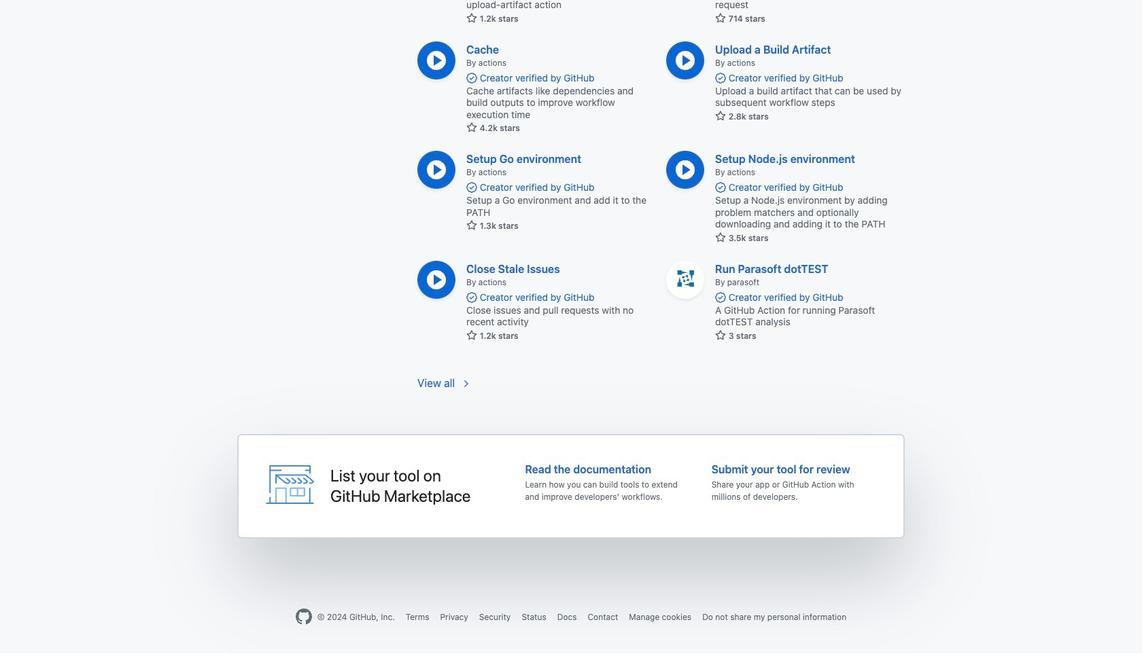 Task type: vqa. For each thing, say whether or not it's contained in the screenshot.
the 'Homepage' image
yes



Task type: describe. For each thing, give the bounding box(es) containing it.
homepage image
[[296, 609, 312, 625]]

0 vertical spatial verified image
[[466, 72, 477, 83]]

2 vertical spatial verified image
[[466, 292, 477, 303]]

1 vertical spatial verified image
[[715, 182, 726, 193]]

1 horizontal spatial star image
[[715, 330, 726, 341]]



Task type: locate. For each thing, give the bounding box(es) containing it.
verified image
[[466, 72, 477, 83], [715, 182, 726, 193], [466, 292, 477, 303]]

verified image
[[715, 72, 726, 83], [466, 182, 477, 193], [715, 292, 726, 303]]

1 vertical spatial verified image
[[466, 182, 477, 193]]

2 vertical spatial verified image
[[715, 292, 726, 303]]

star image
[[715, 13, 726, 23], [715, 110, 726, 121], [466, 122, 477, 133], [466, 220, 477, 231], [715, 232, 726, 243], [466, 330, 477, 341]]

view all actions listings image
[[460, 378, 471, 389]]

0 vertical spatial verified image
[[715, 72, 726, 83]]

star image
[[466, 13, 477, 23], [715, 330, 726, 341]]

0 vertical spatial star image
[[466, 13, 477, 23]]

0 horizontal spatial star image
[[466, 13, 477, 23]]

1 vertical spatial star image
[[715, 330, 726, 341]]



